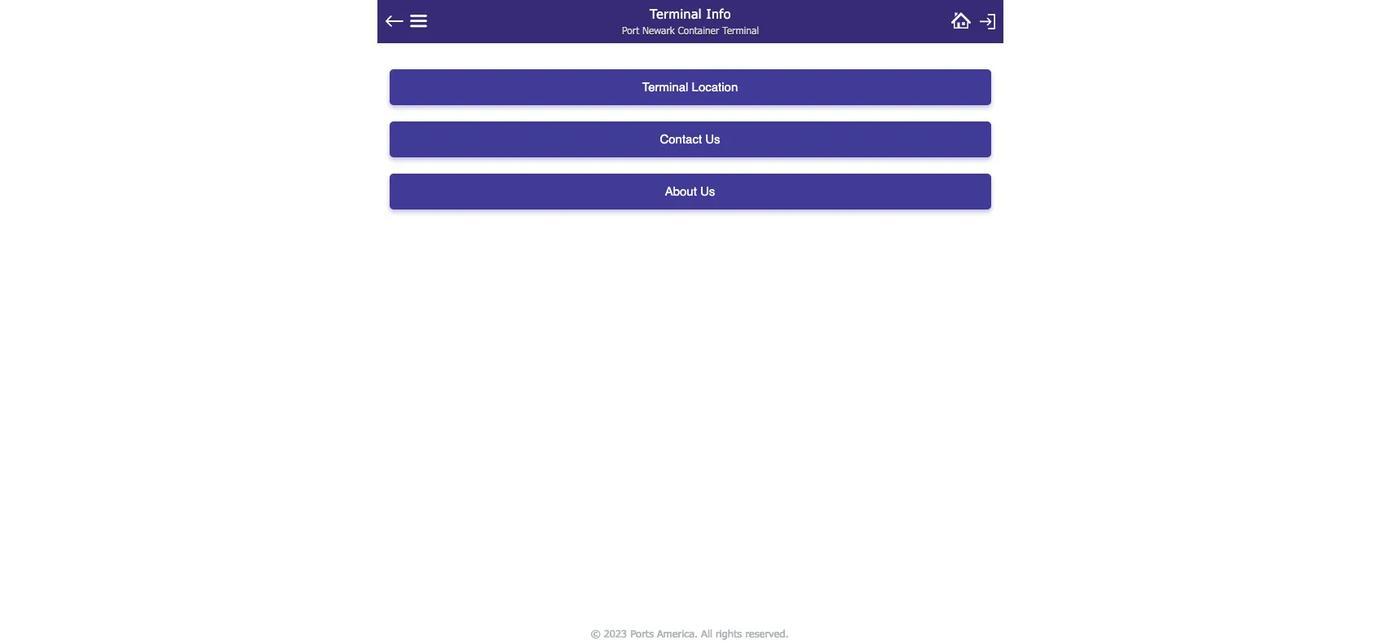 Task type: locate. For each thing, give the bounding box(es) containing it.
terminal up newark
[[650, 6, 702, 21]]

all
[[702, 627, 713, 640]]

1 horizontal spatial terminal
[[722, 24, 759, 36]]

terminal info port newark container terminal
[[622, 6, 759, 36]]

None button
[[389, 69, 991, 105], [389, 122, 991, 157], [389, 174, 991, 210], [389, 69, 991, 105], [389, 122, 991, 157], [389, 174, 991, 210]]

ports
[[631, 627, 654, 640]]

terminal info banner
[[377, 0, 1003, 43]]

info
[[706, 6, 731, 21]]

container
[[678, 24, 719, 36]]

terminal
[[650, 6, 702, 21], [722, 24, 759, 36]]

0 vertical spatial terminal
[[650, 6, 702, 21]]

2023
[[604, 627, 628, 640]]

terminal down info
[[722, 24, 759, 36]]

reserved.
[[746, 627, 789, 640]]

america.
[[658, 627, 698, 640]]

1 vertical spatial terminal
[[722, 24, 759, 36]]

0 horizontal spatial terminal
[[650, 6, 702, 21]]



Task type: vqa. For each thing, say whether or not it's contained in the screenshot.
bottommost the In
no



Task type: describe. For each thing, give the bounding box(es) containing it.
© 2023 ports america. all rights reserved. footer
[[372, 623, 1009, 644]]

rights
[[716, 627, 743, 640]]

newark
[[642, 24, 675, 36]]

©
[[591, 627, 601, 640]]

port
[[622, 24, 639, 36]]

terminal info heading
[[565, 0, 816, 25]]

© 2023 ports america. all rights reserved.
[[591, 627, 789, 640]]



